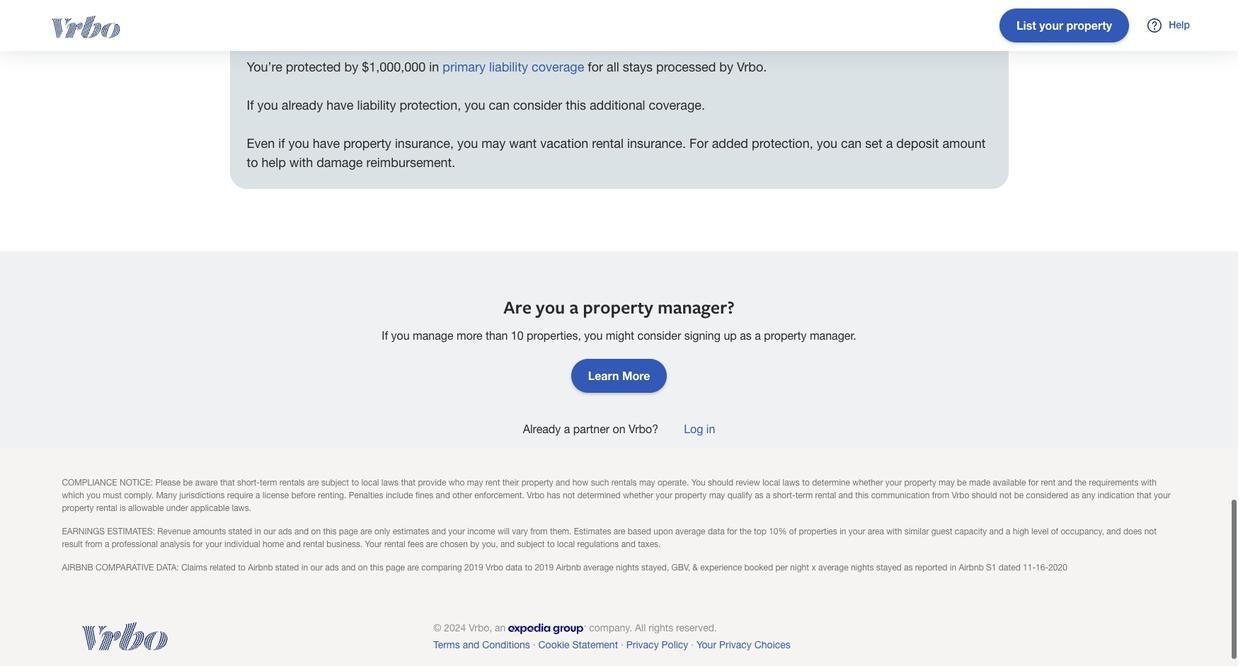 Task type: describe. For each thing, give the bounding box(es) containing it.
1 horizontal spatial whether
[[852, 464, 883, 474]]

primary
[[443, 45, 486, 60]]

night
[[790, 549, 809, 559]]

and down business.
[[341, 549, 356, 559]]

cookie statement link
[[538, 625, 618, 636]]

with inside earnings estimates: revenue amounts stated in our ads and on this page are only estimates and your income will vary from them. estimates are based upon average data for the top 10% of properties in your area with similar guest capacity and a high level of occupancy, and does not result from a professional analysis for your individual home and rental business. your rental fees are chosen by you, and subject to local regulations and taxes.
[[886, 513, 902, 522]]

and down determine
[[839, 476, 853, 486]]

and right home
[[286, 525, 301, 535]]

revenue
[[157, 513, 191, 522]]

available
[[993, 464, 1026, 474]]

business.
[[327, 525, 363, 535]]

vrbo?
[[629, 408, 658, 421]]

set
[[865, 122, 882, 137]]

property inside even if you have property insurance, you may want vacation rental insurance. for added protection, you can set a deposit amount to help with damage reimbursement.
[[343, 122, 391, 137]]

insurance.
[[627, 122, 686, 137]]

3 · from the left
[[691, 625, 694, 636]]

and down before
[[294, 513, 309, 522]]

and left the does at bottom
[[1107, 513, 1121, 522]]

subject inside earnings estimates: revenue amounts stated in our ads and on this page are only estimates and your income will vary from them. estimates are based upon average data for the top 10% of properties in your area with similar guest capacity and a high level of occupancy, and does not result from a professional analysis for your individual home and rental business. your rental fees are chosen by you, and subject to local regulations and taxes.
[[517, 525, 545, 535]]

and up has at the left bottom
[[556, 464, 570, 474]]

0 horizontal spatial short-
[[237, 464, 260, 474]]

reported
[[915, 549, 947, 559]]

your inside earnings estimates: revenue amounts stated in our ads and on this page are only estimates and your income will vary from them. estimates are based upon average data for the top 10% of properties in your area with similar guest capacity and a high level of occupancy, and does not result from a professional analysis for your individual home and rental business. your rental fees are chosen by you, and subject to local regulations and taxes.
[[365, 525, 382, 535]]

2 vertical spatial on
[[358, 549, 368, 559]]

page inside earnings estimates: revenue amounts stated in our ads and on this page are only estimates and your income will vary from them. estimates are based upon average data for the top 10% of properties in your area with similar guest capacity and a high level of occupancy, and does not result from a professional analysis for your individual home and rental business. your rental fees are chosen by you, and subject to local regulations and taxes.
[[339, 513, 358, 522]]

are down fees
[[407, 549, 419, 559]]

estimates
[[574, 513, 611, 522]]

regulations
[[577, 525, 619, 535]]

them.
[[550, 513, 572, 522]]

considered
[[1026, 476, 1068, 486]]

may left operate.
[[639, 464, 655, 474]]

2 horizontal spatial local
[[762, 464, 780, 474]]

property left manager.
[[764, 315, 807, 328]]

1 horizontal spatial term
[[795, 476, 813, 486]]

may left "made"
[[939, 464, 955, 474]]

you,
[[482, 525, 498, 535]]

for left 'all'
[[588, 45, 603, 60]]

with inside compliance notice: please be aware that short-term rentals are subject to local laws that provide who may rent their property and how such rentals may operate. you should review local laws to determine whether your property may be made available for rent and the requirements with which you must comply. many jurisdictions require a license before renting. penalties include fines and other enforcement. vrbo has not determined whether your property may qualify as a short-term rental and this communication from vrbo should not be considered as any indication that your property rental is allowable under applicable laws.
[[1141, 464, 1157, 474]]

conditions
[[482, 625, 530, 636]]

from inside compliance notice: please be aware that short-term rentals are subject to local laws that provide who may rent their property and how such rentals may operate. you should review local laws to determine whether your property may be made available for rent and the requirements with which you must comply. many jurisdictions require a license before renting. penalties include fines and other enforcement. vrbo has not determined whether your property may qualify as a short-term rental and this communication from vrbo should not be considered as any indication that your property rental is allowable under applicable laws.
[[932, 476, 949, 486]]

review
[[736, 464, 760, 474]]

0 horizontal spatial vrbo
[[486, 549, 503, 559]]

you right if
[[288, 122, 309, 137]]

if
[[278, 122, 285, 137]]

please
[[155, 464, 181, 474]]

if for if you manage more than 10 properties, you might consider signing up as a property manager.
[[382, 315, 388, 328]]

0 horizontal spatial can
[[489, 84, 510, 98]]

you're protected by $1,000,000 in primary liability coverage for all stays processed by vrbo.
[[247, 45, 767, 60]]

your down amounts at the bottom
[[205, 525, 222, 535]]

similar
[[904, 513, 929, 522]]

0 vertical spatial liability
[[489, 45, 528, 60]]

2 horizontal spatial by
[[719, 45, 733, 60]]

you inside compliance notice: please be aware that short-term rentals are subject to local laws that provide who may rent their property and how such rentals may operate. you should review local laws to determine whether your property may be made available for rent and the requirements with which you must comply. many jurisdictions require a license before renting. penalties include fines and other enforcement. vrbo has not determined whether your property may qualify as a short-term rental and this communication from vrbo should not be considered as any indication that your property rental is allowable under applicable laws.
[[87, 476, 100, 486]]

10
[[511, 315, 524, 328]]

signing
[[684, 315, 721, 328]]

1 horizontal spatial that
[[401, 464, 416, 474]]

related
[[210, 549, 236, 559]]

if for if you already have liability protection, you can consider this additional coverage.
[[247, 84, 254, 98]]

and left high
[[989, 513, 1004, 522]]

chosen
[[440, 525, 468, 535]]

0 horizontal spatial term
[[260, 464, 277, 474]]

property down the you
[[675, 476, 707, 486]]

guest
[[931, 513, 952, 522]]

2 laws from the left
[[783, 464, 800, 474]]

indication
[[1098, 476, 1135, 486]]

a right up
[[755, 315, 761, 328]]

have for liability
[[326, 84, 354, 98]]

may left qualify
[[709, 476, 725, 486]]

property up communication
[[904, 464, 936, 474]]

comparative
[[96, 549, 154, 559]]

compliance notice: please be aware that short-term rentals are subject to local laws that provide who may rent their property and how such rentals may operate. you should review local laws to determine whether your property may be made available for rent and the requirements with which you must comply. many jurisdictions require a license before renting. penalties include fines and other enforcement. vrbo has not determined whether your property may qualify as a short-term rental and this communication from vrbo should not be considered as any indication that your property rental is allowable under applicable laws.
[[62, 464, 1171, 499]]

coverage.
[[649, 84, 705, 98]]

to right related
[[238, 549, 246, 559]]

2 rent from the left
[[1041, 464, 1056, 474]]

applicable
[[190, 489, 229, 499]]

already a partner on vrbo?
[[523, 408, 658, 421]]

for left top
[[727, 513, 737, 522]]

your down operate.
[[656, 476, 672, 486]]

ads inside earnings estimates: revenue amounts stated in our ads and on this page are only estimates and your income will vary from them. estimates are based upon average data for the top 10% of properties in your area with similar guest capacity and a high level of occupancy, and does not result from a professional analysis for your individual home and rental business. your rental fees are chosen by you, and subject to local regulations and taxes.
[[278, 513, 292, 522]]

1 horizontal spatial not
[[1000, 476, 1012, 486]]

terms
[[433, 625, 460, 636]]

experience
[[700, 549, 742, 559]]

0 horizontal spatial average
[[583, 549, 614, 559]]

data inside earnings estimates: revenue amounts stated in our ads and on this page are only estimates and your income will vary from them. estimates are based upon average data for the top 10% of properties in your area with similar guest capacity and a high level of occupancy, and does not result from a professional analysis for your individual home and rental business. your rental fees are chosen by you, and subject to local regulations and taxes.
[[708, 513, 725, 522]]

level
[[1031, 513, 1049, 522]]

statement
[[572, 625, 618, 636]]

how
[[572, 464, 588, 474]]

1 vertical spatial stated
[[275, 549, 299, 559]]

if you already have liability protection, you can consider this additional coverage.
[[247, 84, 705, 98]]

1 vertical spatial whether
[[623, 476, 653, 486]]

1 horizontal spatial be
[[957, 464, 967, 474]]

the inside earnings estimates: revenue amounts stated in our ads and on this page are only estimates and your income will vary from them. estimates are based upon average data for the top 10% of properties in your area with similar guest capacity and a high level of occupancy, and does not result from a professional analysis for your individual home and rental business. your rental fees are chosen by you, and subject to local regulations and taxes.
[[740, 513, 752, 522]]

on inside earnings estimates: revenue amounts stated in our ads and on this page are only estimates and your income will vary from them. estimates are based upon average data for the top 10% of properties in your area with similar guest capacity and a high level of occupancy, and does not result from a professional analysis for your individual home and rental business. your rental fees are chosen by you, and subject to local regulations and taxes.
[[311, 513, 321, 522]]

1 airbnb from the left
[[248, 549, 273, 559]]

2 horizontal spatial vrbo
[[952, 476, 969, 486]]

2 horizontal spatial be
[[1014, 476, 1024, 486]]

a right qualify
[[766, 476, 770, 486]]

1 vertical spatial from
[[530, 513, 548, 522]]

manager.
[[810, 315, 856, 328]]

you left already
[[257, 84, 278, 98]]

added
[[712, 122, 748, 137]]

rental down must
[[96, 489, 117, 499]]

2 airbnb from the left
[[556, 549, 581, 559]]

than
[[486, 315, 508, 328]]

you
[[691, 464, 706, 474]]

and down will on the bottom of the page
[[500, 525, 515, 535]]

based
[[628, 513, 651, 522]]

will
[[498, 513, 510, 522]]

a down the earnings
[[105, 525, 109, 535]]

1 horizontal spatial ads
[[325, 549, 339, 559]]

your left area
[[849, 513, 865, 522]]

even if you have property insurance, you may want vacation rental insurance. for added protection, you can set a deposit amount to help with damage reimbursement.
[[247, 122, 986, 156]]

1 vertical spatial vrbo logo image
[[62, 608, 188, 636]]

1 horizontal spatial should
[[972, 476, 997, 486]]

this inside compliance notice: please be aware that short-term rentals are subject to local laws that provide who may rent their property and how such rentals may operate. you should review local laws to determine whether your property may be made available for rent and the requirements with which you must comply. many jurisdictions require a license before renting. penalties include fines and other enforcement. vrbo has not determined whether your property may qualify as a short-term rental and this communication from vrbo should not be considered as any indication that your property rental is allowable under applicable laws.
[[855, 476, 869, 486]]

are left only
[[360, 513, 372, 522]]

license
[[263, 476, 289, 486]]

comparing
[[421, 549, 462, 559]]

dated
[[999, 549, 1021, 559]]

properties,
[[527, 315, 581, 328]]

your right indication
[[1154, 476, 1171, 486]]

airbnb
[[62, 549, 93, 559]]

1 rentals from the left
[[279, 464, 305, 474]]

laws.
[[232, 489, 251, 499]]

manager?
[[658, 280, 735, 305]]

coverage
[[532, 45, 584, 60]]

you down the if you already have liability protection, you can consider this additional coverage. in the top of the page
[[457, 122, 478, 137]]

0 horizontal spatial be
[[183, 464, 193, 474]]

gbv,
[[671, 549, 690, 559]]

your up chosen
[[448, 513, 465, 522]]

under
[[166, 489, 188, 499]]

you up 'properties,'
[[536, 280, 565, 305]]

this up vacation
[[566, 84, 586, 98]]

2 horizontal spatial on
[[613, 408, 625, 421]]

2 2019 from the left
[[535, 549, 554, 559]]

you left the set
[[817, 122, 837, 137]]

2 horizontal spatial average
[[818, 549, 848, 559]]

1 laws from the left
[[381, 464, 399, 474]]

and up chosen
[[432, 513, 446, 522]]

include
[[386, 476, 413, 486]]

3 airbnb from the left
[[959, 549, 984, 559]]

rental left business.
[[303, 525, 324, 535]]

are left based
[[614, 513, 625, 522]]

claims
[[181, 549, 207, 559]]

you left manage
[[391, 315, 410, 328]]

0 vertical spatial vrbo logo image
[[23, 16, 149, 38]]

and down based
[[621, 525, 636, 535]]

earnings
[[62, 513, 105, 522]]

professional
[[112, 525, 158, 535]]

home
[[263, 525, 284, 535]]

property down which
[[62, 489, 94, 499]]

to left determine
[[802, 464, 810, 474]]

damage
[[317, 141, 363, 156]]

reimbursement.
[[366, 141, 455, 156]]

estimates
[[393, 513, 429, 522]]

notice:
[[120, 464, 153, 474]]

penalties
[[349, 476, 383, 486]]

more
[[457, 315, 482, 328]]

this down only
[[370, 549, 384, 559]]

can inside even if you have property insurance, you may want vacation rental insurance. for added protection, you can set a deposit amount to help with damage reimbursement.
[[841, 122, 862, 137]]

up
[[724, 315, 737, 328]]

high
[[1013, 513, 1029, 522]]

2 nights from the left
[[851, 549, 874, 559]]

vary
[[512, 513, 528, 522]]

partner
[[573, 408, 610, 421]]

property up has at the left bottom
[[521, 464, 553, 474]]

deposit
[[896, 122, 939, 137]]

0 horizontal spatial not
[[563, 476, 575, 486]]

0 horizontal spatial by
[[344, 45, 358, 60]]

determined
[[577, 476, 620, 486]]

2 of from the left
[[1051, 513, 1058, 522]]



Task type: locate. For each thing, give the bounding box(es) containing it.
provide
[[418, 464, 446, 474]]

0 vertical spatial on
[[613, 408, 625, 421]]

policy
[[662, 625, 688, 636]]

this inside earnings estimates: revenue amounts stated in our ads and on this page are only estimates and your income will vary from them. estimates are based upon average data for the top 10% of properties in your area with similar guest capacity and a high level of occupancy, and does not result from a professional analysis for your individual home and rental business. your rental fees are chosen by you, and subject to local regulations and taxes.
[[323, 513, 337, 522]]

1 horizontal spatial consider
[[637, 315, 681, 328]]

have for property
[[313, 122, 340, 137]]

1 horizontal spatial privacy
[[719, 625, 752, 636]]

vrbo left has at the left bottom
[[527, 476, 544, 486]]

vrbo
[[527, 476, 544, 486], [952, 476, 969, 486], [486, 549, 503, 559]]

rental
[[592, 122, 624, 137], [815, 476, 836, 486], [96, 489, 117, 499], [303, 525, 324, 535], [384, 525, 405, 535]]

· left the cookie
[[533, 625, 536, 636]]

area
[[868, 513, 884, 522]]

1 horizontal spatial protection,
[[752, 122, 813, 137]]

1 vertical spatial should
[[972, 476, 997, 486]]

who
[[449, 464, 465, 474]]

1 2019 from the left
[[464, 549, 483, 559]]

not down available
[[1000, 476, 1012, 486]]

0 vertical spatial page
[[339, 513, 358, 522]]

2 · from the left
[[621, 625, 624, 636]]

rental down determine
[[815, 476, 836, 486]]

0 horizontal spatial with
[[289, 141, 313, 156]]

0 horizontal spatial the
[[740, 513, 752, 522]]

1 horizontal spatial on
[[358, 549, 368, 559]]

0 vertical spatial protection,
[[400, 84, 461, 98]]

and
[[556, 464, 570, 474], [1058, 464, 1072, 474], [436, 476, 450, 486], [839, 476, 853, 486], [294, 513, 309, 522], [432, 513, 446, 522], [989, 513, 1004, 522], [1107, 513, 1121, 522], [286, 525, 301, 535], [500, 525, 515, 535], [621, 525, 636, 535], [341, 549, 356, 559], [463, 625, 479, 636]]

0 horizontal spatial from
[[85, 525, 102, 535]]

average down regulations
[[583, 549, 614, 559]]

local right review
[[762, 464, 780, 474]]

1 horizontal spatial our
[[310, 549, 323, 559]]

insurance,
[[395, 122, 454, 137]]

by left the vrbo.
[[719, 45, 733, 60]]

0 horizontal spatial should
[[708, 464, 733, 474]]

0 vertical spatial if
[[247, 84, 254, 98]]

x
[[811, 549, 816, 559]]

protection, right "added"
[[752, 122, 813, 137]]

ads up home
[[278, 513, 292, 522]]

0 horizontal spatial if
[[247, 84, 254, 98]]

can left the set
[[841, 122, 862, 137]]

1 horizontal spatial of
[[1051, 513, 1058, 522]]

1 vertical spatial protection,
[[752, 122, 813, 137]]

properties
[[799, 513, 837, 522]]

0 horizontal spatial rentals
[[279, 464, 305, 474]]

may up the other
[[467, 464, 483, 474]]

vrbo down "you," on the bottom left
[[486, 549, 503, 559]]

a right require
[[256, 476, 260, 486]]

2 vertical spatial with
[[886, 513, 902, 522]]

with inside even if you have property insurance, you may want vacation rental insurance. for added protection, you can set a deposit amount to help with damage reimbursement.
[[289, 141, 313, 156]]

comply.
[[124, 476, 154, 486]]

1 horizontal spatial if
[[382, 315, 388, 328]]

0 horizontal spatial subject
[[321, 464, 349, 474]]

from up guest
[[932, 476, 949, 486]]

might
[[606, 315, 634, 328]]

2 horizontal spatial with
[[1141, 464, 1157, 474]]

have
[[326, 84, 354, 98], [313, 122, 340, 137]]

1 vertical spatial term
[[795, 476, 813, 486]]

you left the might
[[584, 315, 603, 328]]

2 horizontal spatial from
[[932, 476, 949, 486]]

to down them.
[[547, 525, 555, 535]]

0 vertical spatial can
[[489, 84, 510, 98]]

0 horizontal spatial ads
[[278, 513, 292, 522]]

result
[[62, 525, 83, 535]]

subject inside compliance notice: please be aware that short-term rentals are subject to local laws that provide who may rent their property and how such rentals may operate. you should review local laws to determine whether your property may be made available for rent and the requirements with which you must comply. many jurisdictions require a license before renting. penalties include fines and other enforcement. vrbo has not determined whether your property may qualify as a short-term rental and this communication from vrbo should not be considered as any indication that your property rental is allowable under applicable laws.
[[321, 464, 349, 474]]

on
[[613, 408, 625, 421], [311, 513, 321, 522], [358, 549, 368, 559]]

1 horizontal spatial with
[[886, 513, 902, 522]]

· right policy
[[691, 625, 694, 636]]

consider
[[513, 84, 562, 98], [637, 315, 681, 328]]

top
[[754, 513, 766, 522]]

vrbo logo image
[[23, 16, 149, 38], [62, 608, 188, 636]]

rental down only
[[384, 525, 405, 535]]

have right already
[[326, 84, 354, 98]]

1 nights from the left
[[616, 549, 639, 559]]

0 horizontal spatial airbnb
[[248, 549, 273, 559]]

of
[[789, 513, 797, 522], [1051, 513, 1058, 522]]

your right policy
[[697, 625, 716, 636]]

allowable
[[128, 489, 164, 499]]

per
[[775, 549, 788, 559]]

our
[[263, 513, 276, 522], [310, 549, 323, 559]]

upon
[[653, 513, 673, 522]]

estimates:
[[107, 513, 155, 522]]

that up include
[[401, 464, 416, 474]]

amount
[[942, 122, 986, 137]]

you
[[257, 84, 278, 98], [465, 84, 485, 98], [288, 122, 309, 137], [457, 122, 478, 137], [817, 122, 837, 137], [536, 280, 565, 305], [391, 315, 410, 328], [584, 315, 603, 328], [87, 476, 100, 486]]

2019 down "you," on the bottom left
[[464, 549, 483, 559]]

which
[[62, 476, 84, 486]]

to inside even if you have property insurance, you may want vacation rental insurance. for added protection, you can set a deposit amount to help with damage reimbursement.
[[247, 141, 258, 156]]

1 vertical spatial if
[[382, 315, 388, 328]]

2 horizontal spatial that
[[1137, 476, 1152, 486]]

1 vertical spatial with
[[1141, 464, 1157, 474]]

be left 'aware'
[[183, 464, 193, 474]]

as right up
[[740, 315, 752, 328]]

1 vertical spatial page
[[386, 549, 405, 559]]

nights left stayed
[[851, 549, 874, 559]]

if left manage
[[382, 315, 388, 328]]

operate.
[[658, 464, 689, 474]]

term
[[260, 464, 277, 474], [795, 476, 813, 486]]

on down before
[[311, 513, 321, 522]]

ads down business.
[[325, 549, 339, 559]]

are
[[504, 280, 532, 305]]

nights left stayed,
[[616, 549, 639, 559]]

are
[[307, 464, 319, 474], [360, 513, 372, 522], [614, 513, 625, 522], [426, 525, 438, 535], [407, 549, 419, 559]]

1 vertical spatial data
[[506, 549, 522, 559]]

that
[[220, 464, 235, 474], [401, 464, 416, 474], [1137, 476, 1152, 486]]

1 horizontal spatial vrbo
[[527, 476, 544, 486]]

individual
[[224, 525, 260, 535]]

manage
[[413, 315, 453, 328]]

16-
[[1036, 549, 1048, 559]]

our inside earnings estimates: revenue amounts stated in our ads and on this page are only estimates and your income will vary from them. estimates are based upon average data for the top 10% of properties in your area with similar guest capacity and a high level of occupancy, and does not result from a professional analysis for your individual home and rental business. your rental fees are chosen by you, and subject to local regulations and taxes.
[[263, 513, 276, 522]]

terms and conditions · cookie statement · privacy policy · your privacy choices
[[433, 625, 791, 636]]

1 horizontal spatial stated
[[275, 549, 299, 559]]

property up if you manage more than 10 properties, you might consider signing up as a property manager.
[[583, 280, 653, 305]]

as left any
[[1071, 476, 1079, 486]]

· right "statement"
[[621, 625, 624, 636]]

2 horizontal spatial not
[[1144, 513, 1157, 522]]

0 vertical spatial subject
[[321, 464, 349, 474]]

short- up require
[[237, 464, 260, 474]]

property up damage at the top left of page
[[343, 122, 391, 137]]

should down "made"
[[972, 476, 997, 486]]

a left partner
[[564, 408, 570, 421]]

1 horizontal spatial local
[[557, 525, 575, 535]]

0 horizontal spatial that
[[220, 464, 235, 474]]

are inside compliance notice: please be aware that short-term rentals are subject to local laws that provide who may rent their property and how such rentals may operate. you should review local laws to determine whether your property may be made available for rent and the requirements with which you must comply. many jurisdictions require a license before renting. penalties include fines and other enforcement. vrbo has not determined whether your property may qualify as a short-term rental and this communication from vrbo should not be considered as any indication that your property rental is allowable under applicable laws.
[[307, 464, 319, 474]]

a left high
[[1006, 513, 1010, 522]]

vacation
[[540, 122, 588, 137]]

processed
[[656, 45, 716, 60]]

not right has at the left bottom
[[563, 476, 575, 486]]

average inside earnings estimates: revenue amounts stated in our ads and on this page are only estimates and your income will vary from them. estimates are based upon average data for the top 10% of properties in your area with similar guest capacity and a high level of occupancy, and does not result from a professional analysis for your individual home and rental business. your rental fees are chosen by you, and subject to local regulations and taxes.
[[675, 513, 705, 522]]

to down the vary
[[525, 549, 532, 559]]

protection, inside even if you have property insurance, you may want vacation rental insurance. for added protection, you can set a deposit amount to help with damage reimbursement.
[[752, 122, 813, 137]]

whether
[[852, 464, 883, 474], [623, 476, 653, 486]]

1 vertical spatial can
[[841, 122, 862, 137]]

as right stayed
[[904, 549, 913, 559]]

1 vertical spatial on
[[311, 513, 321, 522]]

a up 'properties,'
[[569, 280, 578, 305]]

0 horizontal spatial privacy
[[626, 625, 659, 636]]

1 horizontal spatial from
[[530, 513, 548, 522]]

0 vertical spatial with
[[289, 141, 313, 156]]

1 horizontal spatial laws
[[783, 464, 800, 474]]

average
[[675, 513, 705, 522], [583, 549, 614, 559], [818, 549, 848, 559]]

have inside even if you have property insurance, you may want vacation rental insurance. for added protection, you can set a deposit amount to help with damage reimbursement.
[[313, 122, 340, 137]]

to down even
[[247, 141, 258, 156]]

stays
[[623, 45, 653, 60]]

0 horizontal spatial our
[[263, 513, 276, 522]]

compliance
[[62, 464, 117, 474]]

aware
[[195, 464, 218, 474]]

are up before
[[307, 464, 319, 474]]

for down amounts at the bottom
[[193, 525, 203, 535]]

1 horizontal spatial can
[[841, 122, 862, 137]]

for inside compliance notice: please be aware that short-term rentals are subject to local laws that provide who may rent their property and how such rentals may operate. you should review local laws to determine whether your property may be made available for rent and the requirements with which you must comply. many jurisdictions require a license before renting. penalties include fines and other enforcement. vrbo has not determined whether your property may qualify as a short-term rental and this communication from vrbo should not be considered as any indication that your property rental is allowable under applicable laws.
[[1028, 464, 1039, 474]]

airbnb down them.
[[556, 549, 581, 559]]

1 vertical spatial have
[[313, 122, 340, 137]]

0 horizontal spatial consider
[[513, 84, 562, 98]]

1 horizontal spatial ·
[[621, 625, 624, 636]]

your up communication
[[885, 464, 902, 474]]

not inside earnings estimates: revenue amounts stated in our ads and on this page are only estimates and your income will vary from them. estimates are based upon average data for the top 10% of properties in your area with similar guest capacity and a high level of occupancy, and does not result from a professional analysis for your individual home and rental business. your rental fees are chosen by you, and subject to local regulations and taxes.
[[1144, 513, 1157, 522]]

from down the earnings
[[85, 525, 102, 535]]

as down review
[[755, 476, 763, 486]]

and down provide
[[436, 476, 450, 486]]

0 vertical spatial data
[[708, 513, 725, 522]]

by inside earnings estimates: revenue amounts stated in our ads and on this page are only estimates and your income will vary from them. estimates are based upon average data for the top 10% of properties in your area with similar guest capacity and a high level of occupancy, and does not result from a professional analysis for your individual home and rental business. your rental fees are chosen by you, and subject to local regulations and taxes.
[[470, 525, 479, 535]]

0 vertical spatial term
[[260, 464, 277, 474]]

a inside even if you have property insurance, you may want vacation rental insurance. for added protection, you can set a deposit amount to help with damage reimbursement.
[[886, 122, 893, 137]]

airbnb left s1
[[959, 549, 984, 559]]

determine
[[812, 464, 850, 474]]

1 horizontal spatial your
[[697, 625, 716, 636]]

2 vertical spatial from
[[85, 525, 102, 535]]

$1,000,000
[[362, 45, 426, 60]]

1 rent from the left
[[485, 464, 500, 474]]

1 horizontal spatial page
[[386, 549, 405, 559]]

requirements
[[1089, 464, 1139, 474]]

0 horizontal spatial data
[[506, 549, 522, 559]]

1 privacy from the left
[[626, 625, 659, 636]]

your
[[885, 464, 902, 474], [656, 476, 672, 486], [1154, 476, 1171, 486], [448, 513, 465, 522], [849, 513, 865, 522], [205, 525, 222, 535]]

has
[[547, 476, 560, 486]]

you down compliance at bottom left
[[87, 476, 100, 486]]

analysis
[[160, 525, 190, 535]]

1 vertical spatial short-
[[773, 476, 795, 486]]

2 rentals from the left
[[611, 464, 637, 474]]

laws left determine
[[783, 464, 800, 474]]

to inside earnings estimates: revenue amounts stated in our ads and on this page are only estimates and your income will vary from them. estimates are based upon average data for the top 10% of properties in your area with similar guest capacity and a high level of occupancy, and does not result from a professional analysis for your individual home and rental business. your rental fees are chosen by you, and subject to local regulations and taxes.
[[547, 525, 555, 535]]

local inside earnings estimates: revenue amounts stated in our ads and on this page are only estimates and your income will vary from them. estimates are based upon average data for the top 10% of properties in your area with similar guest capacity and a high level of occupancy, and does not result from a professional analysis for your individual home and rental business. your rental fees are chosen by you, and subject to local regulations and taxes.
[[557, 525, 575, 535]]

qualify
[[727, 476, 752, 486]]

1 vertical spatial consider
[[637, 315, 681, 328]]

all
[[607, 45, 619, 60]]

2020
[[1048, 549, 1067, 559]]

of right "level"
[[1051, 513, 1058, 522]]

the inside compliance notice: please be aware that short-term rentals are subject to local laws that provide who may rent their property and how such rentals may operate. you should review local laws to determine whether your property may be made available for rent and the requirements with which you must comply. many jurisdictions require a license before renting. penalties include fines and other enforcement. vrbo has not determined whether your property may qualify as a short-term rental and this communication from vrbo should not be considered as any indication that your property rental is allowable under applicable laws.
[[1075, 464, 1087, 474]]

may inside even if you have property insurance, you may want vacation rental insurance. for added protection, you can set a deposit amount to help with damage reimbursement.
[[482, 122, 506, 137]]

1 horizontal spatial liability
[[489, 45, 528, 60]]

average right x on the right of page
[[818, 549, 848, 559]]

subject down the vary
[[517, 525, 545, 535]]

a right the set
[[886, 122, 893, 137]]

0 horizontal spatial rent
[[485, 464, 500, 474]]

1 horizontal spatial by
[[470, 525, 479, 535]]

whether up communication
[[852, 464, 883, 474]]

a
[[886, 122, 893, 137], [569, 280, 578, 305], [755, 315, 761, 328], [564, 408, 570, 421], [256, 476, 260, 486], [766, 476, 770, 486], [1006, 513, 1010, 522], [105, 525, 109, 535]]

1 of from the left
[[789, 513, 797, 522]]

2019 down them.
[[535, 549, 554, 559]]

consider up want
[[513, 84, 562, 98]]

vrbo.
[[737, 45, 767, 60]]

vrbo down "made"
[[952, 476, 969, 486]]

laws up include
[[381, 464, 399, 474]]

and up considered at right
[[1058, 464, 1072, 474]]

1 horizontal spatial rent
[[1041, 464, 1056, 474]]

other
[[452, 476, 472, 486]]

communication
[[871, 476, 930, 486]]

by right protected
[[344, 45, 358, 60]]

for
[[588, 45, 603, 60], [1028, 464, 1039, 474], [727, 513, 737, 522], [193, 525, 203, 535]]

not
[[563, 476, 575, 486], [1000, 476, 1012, 486], [1144, 513, 1157, 522]]

their
[[502, 464, 519, 474]]

that up require
[[220, 464, 235, 474]]

be left "made"
[[957, 464, 967, 474]]

0 horizontal spatial your
[[365, 525, 382, 535]]

local up penalties
[[361, 464, 379, 474]]

0 vertical spatial from
[[932, 476, 949, 486]]

stated inside earnings estimates: revenue amounts stated in our ads and on this page are only estimates and your income will vary from them. estimates are based upon average data for the top 10% of properties in your area with similar guest capacity and a high level of occupancy, and does not result from a professional analysis for your individual home and rental business. your rental fees are chosen by you, and subject to local regulations and taxes.
[[228, 513, 252, 522]]

rental inside even if you have property insurance, you may want vacation rental insurance. for added protection, you can set a deposit amount to help with damage reimbursement.
[[592, 122, 624, 137]]

log
[[684, 408, 703, 421]]

1 vertical spatial your
[[697, 625, 716, 636]]

0 vertical spatial ads
[[278, 513, 292, 522]]

earnings estimates: revenue amounts stated in our ads and on this page are only estimates and your income will vary from them. estimates are based upon average data for the top 10% of properties in your area with similar guest capacity and a high level of occupancy, and does not result from a professional analysis for your individual home and rental business. your rental fees are chosen by you, and subject to local regulations and taxes.
[[62, 513, 1157, 535]]

you're
[[247, 45, 282, 60]]

0 horizontal spatial page
[[339, 513, 358, 522]]

0 horizontal spatial laws
[[381, 464, 399, 474]]

1 horizontal spatial nights
[[851, 549, 874, 559]]

rentals up before
[[279, 464, 305, 474]]

even
[[247, 122, 275, 137]]

additional
[[590, 84, 645, 98]]

1 · from the left
[[533, 625, 536, 636]]

1 vertical spatial the
[[740, 513, 752, 522]]

1 horizontal spatial the
[[1075, 464, 1087, 474]]

occupancy,
[[1061, 513, 1104, 522]]

1 horizontal spatial airbnb
[[556, 549, 581, 559]]

does
[[1123, 513, 1142, 522]]

only
[[375, 513, 390, 522]]

be down available
[[1014, 476, 1024, 486]]

2 privacy from the left
[[719, 625, 752, 636]]

you down primary
[[465, 84, 485, 98]]

can down 'you're protected by $1,000,000 in primary liability coverage for all stays processed by vrbo.'
[[489, 84, 510, 98]]

stayed,
[[641, 549, 669, 559]]

the up any
[[1075, 464, 1087, 474]]

1 vertical spatial subject
[[517, 525, 545, 535]]

ads
[[278, 513, 292, 522], [325, 549, 339, 559]]

capacity
[[955, 513, 987, 522]]

privacy
[[626, 625, 659, 636], [719, 625, 752, 636]]

0 horizontal spatial protection,
[[400, 84, 461, 98]]

0 vertical spatial your
[[365, 525, 382, 535]]

short- up 10%
[[773, 476, 795, 486]]

amounts
[[193, 513, 226, 522]]

0 vertical spatial have
[[326, 84, 354, 98]]

0 horizontal spatial local
[[361, 464, 379, 474]]

0 horizontal spatial liability
[[357, 84, 396, 98]]

1 horizontal spatial 2019
[[535, 549, 554, 559]]

1 horizontal spatial short-
[[773, 476, 795, 486]]

is
[[120, 489, 126, 499]]

before
[[291, 476, 316, 486]]

to up penalties
[[351, 464, 359, 474]]

are right fees
[[426, 525, 438, 535]]

0 horizontal spatial on
[[311, 513, 321, 522]]

0 vertical spatial the
[[1075, 464, 1087, 474]]

and right terms
[[463, 625, 479, 636]]

privacy left policy
[[626, 625, 659, 636]]

airbnb comparative data: claims related to airbnb stated in our ads and on this page are comparing 2019 vrbo data to 2019 airbnb average nights stayed, gbv, & experience booked per night x average nights stayed as reported in airbnb s1 dated 11-16-2020
[[62, 549, 1069, 559]]

should
[[708, 464, 733, 474], [972, 476, 997, 486]]

of right 10%
[[789, 513, 797, 522]]

11-
[[1023, 549, 1036, 559]]



Task type: vqa. For each thing, say whether or not it's contained in the screenshot.
You'Re Protected By $1,000,000 In Primary Liability Coverage For All Stays Processed By Vrbo.
yes



